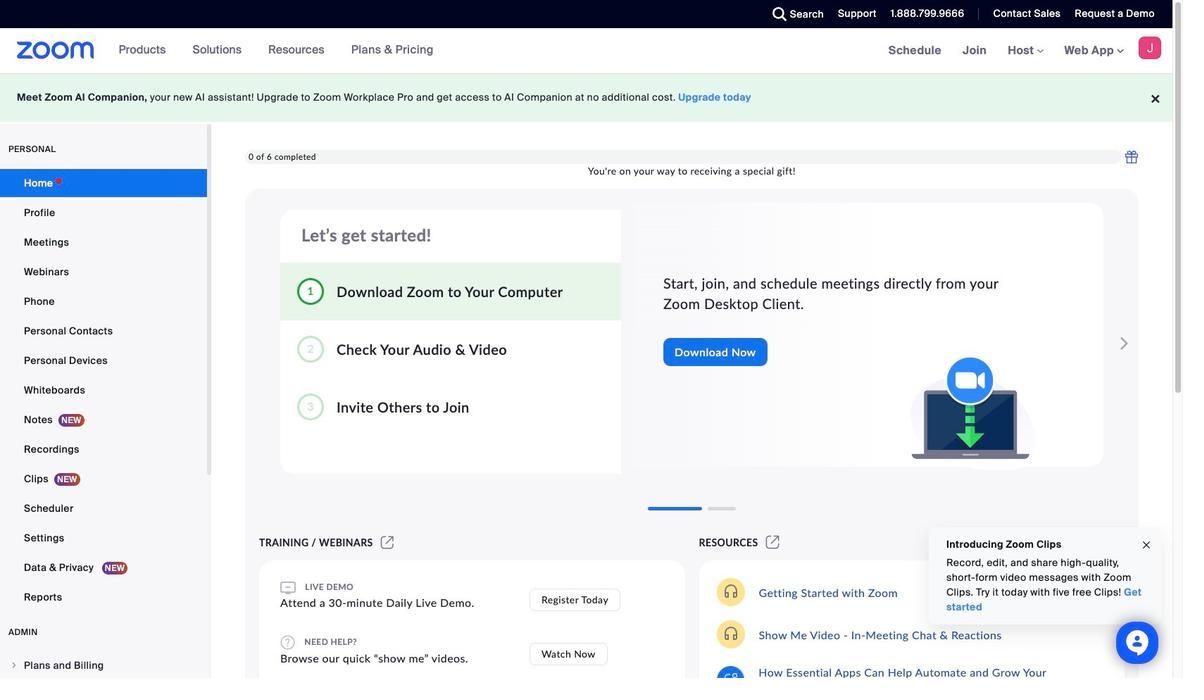 Task type: describe. For each thing, give the bounding box(es) containing it.
meetings navigation
[[878, 28, 1173, 74]]

profile picture image
[[1139, 37, 1162, 59]]

right image
[[10, 661, 18, 670]]

zoom logo image
[[17, 42, 94, 59]]

next image
[[1117, 330, 1137, 358]]

close image
[[1141, 537, 1152, 553]]

2 window new image from the left
[[764, 537, 782, 549]]

1 window new image from the left
[[379, 537, 396, 549]]



Task type: vqa. For each thing, say whether or not it's contained in the screenshot.
window new icon in the bottom left of the page
yes



Task type: locate. For each thing, give the bounding box(es) containing it.
product information navigation
[[108, 28, 444, 73]]

personal menu menu
[[0, 169, 207, 613]]

banner
[[0, 28, 1173, 74]]

0 horizontal spatial window new image
[[379, 537, 396, 549]]

menu item
[[0, 652, 207, 678]]

1 horizontal spatial window new image
[[764, 537, 782, 549]]

footer
[[0, 73, 1173, 122]]

window new image
[[379, 537, 396, 549], [764, 537, 782, 549]]



